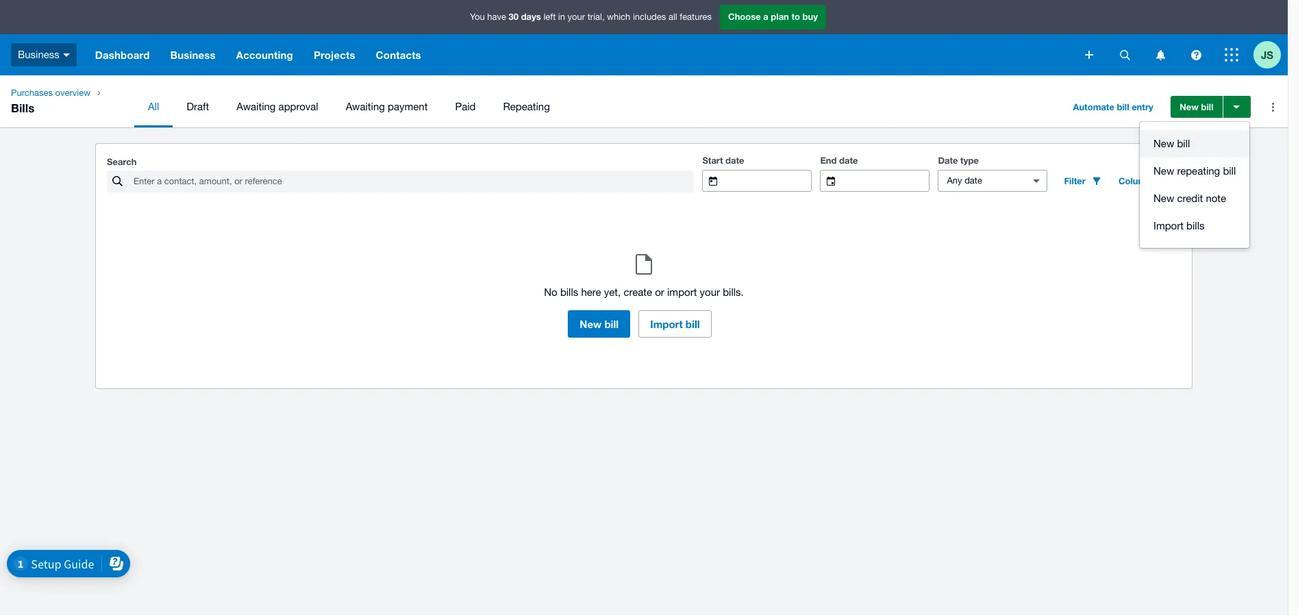 Task type: locate. For each thing, give the bounding box(es) containing it.
bills for no
[[560, 286, 578, 298]]

1 horizontal spatial svg image
[[1191, 50, 1201, 60]]

bills right no
[[560, 286, 578, 298]]

1 horizontal spatial date
[[839, 155, 858, 166]]

awaiting payment link
[[332, 86, 441, 127]]

bill up new repeating bill
[[1177, 138, 1190, 149]]

bill inside "new repeating bill" link
[[1223, 165, 1236, 177]]

automate bill entry
[[1073, 101, 1153, 112]]

svg image
[[1156, 50, 1165, 60], [1085, 51, 1093, 59], [63, 53, 70, 57]]

new bill inside bills 'navigation'
[[1180, 101, 1214, 112]]

import bill button
[[639, 310, 712, 338]]

bills inside "list box"
[[1187, 220, 1205, 232]]

columns button
[[1110, 170, 1181, 192]]

bills down new credit note link
[[1187, 220, 1205, 232]]

dashboard link
[[85, 34, 160, 75]]

End date field
[[846, 171, 929, 191]]

2 vertical spatial new bill
[[580, 318, 619, 330]]

approval
[[279, 101, 318, 112]]

business inside navigation
[[170, 49, 216, 61]]

purchases
[[11, 88, 53, 98]]

awaiting payment
[[346, 101, 428, 112]]

import bill
[[650, 318, 700, 330]]

date right start
[[726, 155, 744, 166]]

business button
[[0, 34, 85, 75], [160, 34, 226, 75]]

end
[[820, 155, 837, 166]]

0 horizontal spatial your
[[568, 12, 585, 22]]

2 date from the left
[[839, 155, 858, 166]]

new bill up new bill link
[[1180, 101, 1214, 112]]

1 date from the left
[[726, 155, 744, 166]]

business
[[18, 48, 59, 60], [170, 49, 216, 61]]

1 vertical spatial new bill button
[[568, 310, 630, 338]]

no
[[544, 286, 557, 298]]

bill inside automate bill entry popup button
[[1117, 101, 1129, 112]]

2 awaiting from the left
[[346, 101, 385, 112]]

awaiting approval
[[236, 101, 318, 112]]

1 horizontal spatial bills
[[1187, 220, 1205, 232]]

projects button
[[303, 34, 366, 75]]

bills for import
[[1187, 220, 1205, 232]]

1 vertical spatial your
[[700, 286, 720, 298]]

bill down import
[[686, 318, 700, 330]]

1 vertical spatial bills
[[560, 286, 578, 298]]

bill for the left the new bill button
[[605, 318, 619, 330]]

purchases overview link
[[5, 86, 96, 100]]

new for new credit note link
[[1154, 193, 1174, 204]]

new inside bills 'navigation'
[[1180, 101, 1199, 112]]

new up new repeating bill
[[1154, 138, 1174, 149]]

new
[[1180, 101, 1199, 112], [1154, 138, 1174, 149], [1154, 165, 1174, 177], [1154, 193, 1174, 204], [580, 318, 602, 330]]

1 horizontal spatial business
[[170, 49, 216, 61]]

0 vertical spatial new bill
[[1180, 101, 1214, 112]]

1 horizontal spatial svg image
[[1085, 51, 1093, 59]]

Start date field
[[728, 171, 811, 191]]

js button
[[1254, 34, 1288, 75]]

awaiting
[[236, 101, 276, 112], [346, 101, 385, 112]]

1 horizontal spatial business button
[[160, 34, 226, 75]]

filter button
[[1056, 170, 1110, 192]]

banner
[[0, 0, 1288, 75]]

bill up new bill link
[[1201, 101, 1214, 112]]

bill down yet,
[[605, 318, 619, 330]]

business up draft on the top of page
[[170, 49, 216, 61]]

menu containing all
[[134, 86, 1054, 127]]

new up new bill link
[[1180, 101, 1199, 112]]

bill for import bill button
[[686, 318, 700, 330]]

automate
[[1073, 101, 1115, 112]]

dashboard
[[95, 49, 150, 61]]

filter
[[1064, 175, 1086, 186]]

navigation
[[85, 34, 1076, 75]]

includes
[[633, 12, 666, 22]]

contacts button
[[366, 34, 431, 75]]

1 horizontal spatial import
[[1154, 220, 1184, 232]]

new bill button up new bill link
[[1171, 96, 1222, 118]]

0 horizontal spatial business button
[[0, 34, 85, 75]]

your
[[568, 12, 585, 22], [700, 286, 720, 298]]

1 vertical spatial new bill
[[1154, 138, 1190, 149]]

new bill down here on the top left of page
[[580, 318, 619, 330]]

0 horizontal spatial new bill button
[[568, 310, 630, 338]]

import down or
[[650, 318, 683, 330]]

import
[[1154, 220, 1184, 232], [650, 318, 683, 330]]

bill
[[1117, 101, 1129, 112], [1201, 101, 1214, 112], [1177, 138, 1190, 149], [1223, 165, 1236, 177], [605, 318, 619, 330], [686, 318, 700, 330]]

bill for the new bill button within the bills 'navigation'
[[1201, 101, 1214, 112]]

new bill
[[1180, 101, 1214, 112], [1154, 138, 1190, 149], [580, 318, 619, 330]]

2 horizontal spatial svg image
[[1156, 50, 1165, 60]]

no bills here yet, create or import your bills.
[[544, 286, 744, 298]]

navigation containing dashboard
[[85, 34, 1076, 75]]

new bill inside new bill link
[[1154, 138, 1190, 149]]

1 horizontal spatial awaiting
[[346, 101, 385, 112]]

0 horizontal spatial date
[[726, 155, 744, 166]]

bill inside import bill button
[[686, 318, 700, 330]]

1 business button from the left
[[0, 34, 85, 75]]

awaiting for awaiting payment
[[346, 101, 385, 112]]

new left repeating at top
[[1154, 165, 1174, 177]]

business up purchases
[[18, 48, 59, 60]]

new bill up new repeating bill
[[1154, 138, 1190, 149]]

import down 'new credit note'
[[1154, 220, 1184, 232]]

days
[[521, 11, 541, 22]]

accounting button
[[226, 34, 303, 75]]

business button up draft on the top of page
[[160, 34, 226, 75]]

plan
[[771, 11, 789, 22]]

left
[[544, 12, 556, 22]]

credit
[[1177, 193, 1203, 204]]

choose
[[728, 11, 761, 22]]

bills
[[11, 101, 34, 115]]

new down here on the top left of page
[[580, 318, 602, 330]]

1 awaiting from the left
[[236, 101, 276, 112]]

your right in
[[568, 12, 585, 22]]

bill left "entry"
[[1117, 101, 1129, 112]]

start date
[[702, 155, 744, 166]]

entry
[[1132, 101, 1153, 112]]

new bill for the left the new bill button
[[580, 318, 619, 330]]

0 vertical spatial bills
[[1187, 220, 1205, 232]]

0 vertical spatial your
[[568, 12, 585, 22]]

projects
[[314, 49, 355, 61]]

awaiting inside awaiting approval link
[[236, 101, 276, 112]]

paid
[[455, 101, 476, 112]]

js
[[1261, 48, 1274, 61]]

date right end
[[839, 155, 858, 166]]

new bill button
[[1171, 96, 1222, 118], [568, 310, 630, 338]]

all
[[669, 12, 677, 22]]

1 vertical spatial import
[[650, 318, 683, 330]]

0 horizontal spatial bills
[[560, 286, 578, 298]]

start
[[702, 155, 723, 166]]

bill up note
[[1223, 165, 1236, 177]]

contacts
[[376, 49, 421, 61]]

your inside you have 30 days left in your trial, which includes all features
[[568, 12, 585, 22]]

new bill link
[[1140, 130, 1250, 158]]

your left bills.
[[700, 286, 720, 298]]

0 vertical spatial import
[[1154, 220, 1184, 232]]

date
[[726, 155, 744, 166], [839, 155, 858, 166]]

list box
[[1140, 122, 1250, 248]]

draft
[[187, 101, 209, 112]]

1 horizontal spatial new bill button
[[1171, 96, 1222, 118]]

0 horizontal spatial svg image
[[1120, 50, 1130, 60]]

awaiting left payment
[[346, 101, 385, 112]]

0 horizontal spatial awaiting
[[236, 101, 276, 112]]

0 vertical spatial new bill button
[[1171, 96, 1222, 118]]

accounting
[[236, 49, 293, 61]]

import inside "list box"
[[1154, 220, 1184, 232]]

import inside button
[[650, 318, 683, 330]]

awaiting left approval
[[236, 101, 276, 112]]

awaiting inside awaiting payment 'link'
[[346, 101, 385, 112]]

all link
[[134, 86, 173, 127]]

group
[[1140, 122, 1250, 248]]

new down columns button
[[1154, 193, 1174, 204]]

0 horizontal spatial import
[[650, 318, 683, 330]]

new bill button down here on the top left of page
[[568, 310, 630, 338]]

business button up purchases overview
[[0, 34, 85, 75]]

all
[[148, 101, 159, 112]]

bills
[[1187, 220, 1205, 232], [560, 286, 578, 298]]

menu
[[134, 86, 1054, 127]]

draft link
[[173, 86, 223, 127]]

svg image
[[1225, 48, 1239, 62], [1120, 50, 1130, 60], [1191, 50, 1201, 60]]

date for end date
[[839, 155, 858, 166]]

import
[[667, 286, 697, 298]]



Task type: describe. For each thing, give the bounding box(es) containing it.
bill inside new bill link
[[1177, 138, 1190, 149]]

bills navigation
[[0, 75, 1288, 127]]

paid link
[[441, 86, 489, 127]]

have
[[487, 12, 506, 22]]

date type
[[938, 155, 979, 166]]

here
[[581, 286, 601, 298]]

you have 30 days left in your trial, which includes all features
[[470, 11, 712, 22]]

columns
[[1119, 175, 1156, 186]]

2 horizontal spatial svg image
[[1225, 48, 1239, 62]]

you
[[470, 12, 485, 22]]

0 horizontal spatial svg image
[[63, 53, 70, 57]]

import for import bill
[[650, 318, 683, 330]]

repeating link
[[489, 86, 564, 127]]

overview
[[55, 88, 90, 98]]

import for import bills
[[1154, 220, 1184, 232]]

menu inside bills 'navigation'
[[134, 86, 1054, 127]]

import bills
[[1154, 220, 1205, 232]]

Date type field
[[939, 171, 1022, 191]]

which
[[607, 12, 630, 22]]

end date
[[820, 155, 858, 166]]

automate bill entry button
[[1065, 96, 1162, 118]]

list box containing new bill
[[1140, 122, 1250, 248]]

create
[[624, 286, 652, 298]]

new for new bill link
[[1154, 138, 1174, 149]]

repeating
[[503, 101, 550, 112]]

overflow menu image
[[1259, 93, 1287, 121]]

30
[[509, 11, 519, 22]]

awaiting for awaiting approval
[[236, 101, 276, 112]]

new for "new repeating bill" link
[[1154, 165, 1174, 177]]

date
[[938, 155, 958, 166]]

2 business button from the left
[[160, 34, 226, 75]]

trial,
[[588, 12, 605, 22]]

new bill button inside bills 'navigation'
[[1171, 96, 1222, 118]]

yet,
[[604, 286, 621, 298]]

new repeating bill
[[1154, 165, 1236, 177]]

buy
[[803, 11, 818, 22]]

purchases overview
[[11, 88, 90, 98]]

date for start date
[[726, 155, 744, 166]]

repeating
[[1177, 165, 1220, 177]]

in
[[558, 12, 565, 22]]

new repeating bill link
[[1140, 158, 1250, 185]]

import bills link
[[1140, 212, 1250, 240]]

awaiting approval link
[[223, 86, 332, 127]]

search
[[107, 156, 137, 167]]

payment
[[388, 101, 428, 112]]

type
[[961, 155, 979, 166]]

choose a plan to buy
[[728, 11, 818, 22]]

Search field
[[132, 171, 694, 192]]

new bill for the new bill button within the bills 'navigation'
[[1180, 101, 1214, 112]]

1 horizontal spatial your
[[700, 286, 720, 298]]

bills.
[[723, 286, 744, 298]]

0 horizontal spatial business
[[18, 48, 59, 60]]

bill for automate bill entry popup button
[[1117, 101, 1129, 112]]

or
[[655, 286, 664, 298]]

a
[[763, 11, 768, 22]]

note
[[1206, 193, 1226, 204]]

features
[[680, 12, 712, 22]]

group containing new bill
[[1140, 122, 1250, 248]]

new credit note
[[1154, 193, 1226, 204]]

banner containing js
[[0, 0, 1288, 75]]

new credit note link
[[1140, 185, 1250, 212]]

to
[[792, 11, 800, 22]]



Task type: vqa. For each thing, say whether or not it's contained in the screenshot.
Projection breakdown view option group
no



